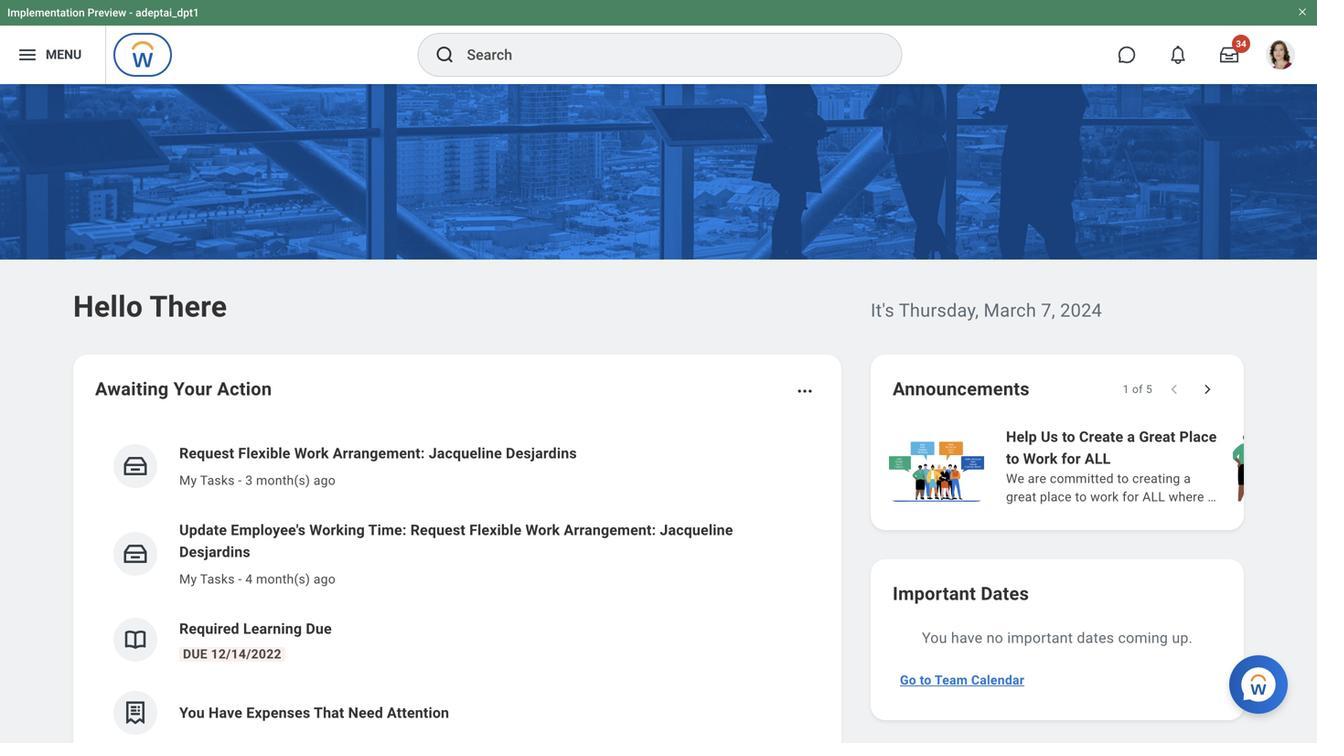 Task type: vqa. For each thing, say whether or not it's contained in the screenshot.
related actions icon within the 10/23/2023 - Exp-00009607 element
no



Task type: locate. For each thing, give the bounding box(es) containing it.
ago up working
[[314, 474, 336, 489]]

1 horizontal spatial you
[[922, 630, 948, 647]]

1 vertical spatial flexible
[[470, 522, 522, 539]]

that
[[314, 705, 345, 722]]

menu button
[[0, 26, 105, 84]]

1 of 5
[[1123, 383, 1153, 396]]

1 horizontal spatial arrangement:
[[564, 522, 656, 539]]

1 horizontal spatial due
[[306, 621, 332, 638]]

1 vertical spatial for
[[1123, 490, 1140, 505]]

request up my tasks - 3 month(s) ago
[[179, 445, 235, 463]]

employee's
[[231, 522, 306, 539]]

due right 'learning'
[[306, 621, 332, 638]]

awaiting your action
[[95, 379, 272, 400]]

1 horizontal spatial for
[[1123, 490, 1140, 505]]

- left 4
[[238, 572, 242, 587]]

my for my tasks - 4 month(s) ago
[[179, 572, 197, 587]]

0 horizontal spatial arrangement:
[[333, 445, 425, 463]]

you for you have no important dates coming up.
[[922, 630, 948, 647]]

creating
[[1133, 472, 1181, 487]]

due down required
[[183, 647, 208, 663]]

tasks left 3
[[200, 474, 235, 489]]

1 vertical spatial due
[[183, 647, 208, 663]]

all
[[1085, 451, 1111, 468], [1143, 490, 1166, 505]]

to right "go"
[[920, 673, 932, 688]]

update
[[179, 522, 227, 539]]

for up committed at the bottom of page
[[1062, 451, 1081, 468]]

of
[[1133, 383, 1144, 396]]

1 vertical spatial -
[[238, 474, 242, 489]]

1 vertical spatial month(s)
[[256, 572, 310, 587]]

my down update
[[179, 572, 197, 587]]

need
[[348, 705, 383, 722]]

1 vertical spatial tasks
[[200, 572, 235, 587]]

go
[[900, 673, 917, 688]]

0 vertical spatial desjardins
[[506, 445, 577, 463]]

1 horizontal spatial jacqueline
[[660, 522, 734, 539]]

2 tasks from the top
[[200, 572, 235, 587]]

0 horizontal spatial flexible
[[238, 445, 291, 463]]

desjardins inside the update employee's working time: request flexible work arrangement: jacqueline desjardins
[[179, 544, 251, 561]]

a up where
[[1184, 472, 1192, 487]]

dates
[[1077, 630, 1115, 647]]

go to team calendar
[[900, 673, 1025, 688]]

0 vertical spatial request
[[179, 445, 235, 463]]

jacqueline
[[429, 445, 502, 463], [660, 522, 734, 539]]

for right work
[[1123, 490, 1140, 505]]

0 vertical spatial my
[[179, 474, 197, 489]]

important
[[893, 584, 977, 605]]

work
[[294, 445, 329, 463], [1024, 451, 1058, 468], [526, 522, 560, 539]]

0 vertical spatial tasks
[[200, 474, 235, 489]]

required
[[179, 621, 240, 638]]

coming
[[1119, 630, 1169, 647]]

1 vertical spatial arrangement:
[[564, 522, 656, 539]]

to right us at the bottom right of the page
[[1063, 429, 1076, 446]]

-
[[129, 6, 133, 19], [238, 474, 242, 489], [238, 572, 242, 587]]

tasks
[[200, 474, 235, 489], [200, 572, 235, 587]]

menu banner
[[0, 0, 1318, 84]]

important
[[1008, 630, 1074, 647]]

implementation
[[7, 6, 85, 19]]

tasks left 4
[[200, 572, 235, 587]]

attention
[[387, 705, 449, 722]]

1 tasks from the top
[[200, 474, 235, 489]]

1 horizontal spatial all
[[1143, 490, 1166, 505]]

great
[[1007, 490, 1037, 505]]

learning
[[243, 621, 302, 638]]

all down creating
[[1143, 490, 1166, 505]]

a left great
[[1128, 429, 1136, 446]]

dates
[[981, 584, 1030, 605]]

no
[[987, 630, 1004, 647]]

- inside menu banner
[[129, 6, 133, 19]]

2 month(s) from the top
[[256, 572, 310, 587]]

go to team calendar button
[[893, 663, 1032, 699]]

1 vertical spatial jacqueline
[[660, 522, 734, 539]]

1 horizontal spatial work
[[526, 522, 560, 539]]

0 vertical spatial jacqueline
[[429, 445, 502, 463]]

where
[[1169, 490, 1205, 505]]

0 vertical spatial a
[[1128, 429, 1136, 446]]

ago down working
[[314, 572, 336, 587]]

close environment banner image
[[1298, 6, 1309, 17]]

0 horizontal spatial work
[[294, 445, 329, 463]]

request
[[179, 445, 235, 463], [411, 522, 466, 539]]

1 horizontal spatial desjardins
[[506, 445, 577, 463]]

ago for my tasks - 3 month(s) ago
[[314, 474, 336, 489]]

Search Workday  search field
[[467, 35, 864, 75]]

0 vertical spatial ago
[[314, 474, 336, 489]]

1
[[1123, 383, 1130, 396]]

1 vertical spatial you
[[179, 705, 205, 722]]

2 horizontal spatial work
[[1024, 451, 1058, 468]]

for
[[1062, 451, 1081, 468], [1123, 490, 1140, 505]]

2 vertical spatial -
[[238, 572, 242, 587]]

…
[[1208, 490, 1217, 505]]

month(s) right 3
[[256, 474, 310, 489]]

ago
[[314, 474, 336, 489], [314, 572, 336, 587]]

arrangement:
[[333, 445, 425, 463], [564, 522, 656, 539]]

my for my tasks - 3 month(s) ago
[[179, 474, 197, 489]]

time:
[[368, 522, 407, 539]]

0 horizontal spatial jacqueline
[[429, 445, 502, 463]]

flexible
[[238, 445, 291, 463], [470, 522, 522, 539]]

work inside "help us to create a great place to work for all we are committed to creating a great place to work for all where …"
[[1024, 451, 1058, 468]]

2 my from the top
[[179, 572, 197, 587]]

request inside the update employee's working time: request flexible work arrangement: jacqueline desjardins
[[411, 522, 466, 539]]

work
[[1091, 490, 1120, 505]]

implementation preview -   adeptai_dpt1
[[7, 6, 199, 19]]

to down committed at the bottom of page
[[1076, 490, 1087, 505]]

to
[[1063, 429, 1076, 446], [1007, 451, 1020, 468], [1118, 472, 1130, 487], [1076, 490, 1087, 505], [920, 673, 932, 688]]

0 horizontal spatial all
[[1085, 451, 1111, 468]]

to up "we"
[[1007, 451, 1020, 468]]

due
[[306, 621, 332, 638], [183, 647, 208, 663]]

0 horizontal spatial request
[[179, 445, 235, 463]]

0 horizontal spatial you
[[179, 705, 205, 722]]

- left 3
[[238, 474, 242, 489]]

1 vertical spatial my
[[179, 572, 197, 587]]

all down create
[[1085, 451, 1111, 468]]

work inside the update employee's working time: request flexible work arrangement: jacqueline desjardins
[[526, 522, 560, 539]]

1 vertical spatial request
[[411, 522, 466, 539]]

my up update
[[179, 474, 197, 489]]

0 vertical spatial you
[[922, 630, 948, 647]]

my
[[179, 474, 197, 489], [179, 572, 197, 587]]

month(s) for 4
[[256, 572, 310, 587]]

you have expenses that need attention button
[[95, 677, 820, 744]]

1 vertical spatial a
[[1184, 472, 1192, 487]]

you have expenses that need attention
[[179, 705, 449, 722]]

profile logan mcneil image
[[1266, 40, 1296, 73]]

1 vertical spatial desjardins
[[179, 544, 251, 561]]

0 vertical spatial month(s)
[[256, 474, 310, 489]]

0 horizontal spatial due
[[183, 647, 208, 663]]

12/14/2022
[[211, 647, 282, 663]]

month(s) right 4
[[256, 572, 310, 587]]

committed
[[1050, 472, 1114, 487]]

month(s)
[[256, 474, 310, 489], [256, 572, 310, 587]]

there
[[150, 290, 227, 324]]

34 button
[[1210, 35, 1251, 75]]

you inside button
[[179, 705, 205, 722]]

0 horizontal spatial a
[[1128, 429, 1136, 446]]

flexible inside the update employee's working time: request flexible work arrangement: jacqueline desjardins
[[470, 522, 522, 539]]

1 ago from the top
[[314, 474, 336, 489]]

0 horizontal spatial desjardins
[[179, 544, 251, 561]]

my tasks - 4 month(s) ago
[[179, 572, 336, 587]]

up.
[[1173, 630, 1193, 647]]

2 ago from the top
[[314, 572, 336, 587]]

inbox image
[[122, 453, 149, 480]]

1 my from the top
[[179, 474, 197, 489]]

desjardins
[[506, 445, 577, 463], [179, 544, 251, 561]]

request right time:
[[411, 522, 466, 539]]

- right "preview"
[[129, 6, 133, 19]]

help us to create a great place to work for all we are committed to creating a great place to work for all where …
[[1007, 429, 1217, 505]]

1 horizontal spatial flexible
[[470, 522, 522, 539]]

it's
[[871, 300, 895, 322]]

0 vertical spatial flexible
[[238, 445, 291, 463]]

1 vertical spatial ago
[[314, 572, 336, 587]]

a
[[1128, 429, 1136, 446], [1184, 472, 1192, 487]]

awaiting
[[95, 379, 169, 400]]

1 month(s) from the top
[[256, 474, 310, 489]]

you for you have expenses that need attention
[[179, 705, 205, 722]]

place
[[1040, 490, 1072, 505]]

4
[[245, 572, 253, 587]]

0 vertical spatial for
[[1062, 451, 1081, 468]]

it's thursday, march 7, 2024
[[871, 300, 1103, 322]]

you
[[922, 630, 948, 647], [179, 705, 205, 722]]

1 horizontal spatial request
[[411, 522, 466, 539]]

0 vertical spatial -
[[129, 6, 133, 19]]



Task type: describe. For each thing, give the bounding box(es) containing it.
awaiting your action list
[[95, 428, 820, 744]]

my tasks - 3 month(s) ago
[[179, 474, 336, 489]]

1 of 5 status
[[1123, 383, 1153, 397]]

adeptai_dpt1
[[136, 6, 199, 19]]

team
[[935, 673, 968, 688]]

notifications large image
[[1169, 46, 1188, 64]]

great
[[1140, 429, 1176, 446]]

important dates
[[893, 584, 1030, 605]]

7,
[[1042, 300, 1056, 322]]

1 vertical spatial all
[[1143, 490, 1166, 505]]

request flexible work arrangement: jacqueline desjardins
[[179, 445, 577, 463]]

help
[[1007, 429, 1038, 446]]

announcements list
[[886, 425, 1318, 509]]

book open image
[[122, 627, 149, 654]]

action
[[217, 379, 272, 400]]

thursday,
[[899, 300, 979, 322]]

you have no important dates coming up.
[[922, 630, 1193, 647]]

dashboard expenses image
[[122, 700, 149, 728]]

- for 4
[[238, 572, 242, 587]]

create
[[1080, 429, 1124, 446]]

have
[[209, 705, 243, 722]]

0 vertical spatial due
[[306, 621, 332, 638]]

- for adeptai_dpt1
[[129, 6, 133, 19]]

1 horizontal spatial a
[[1184, 472, 1192, 487]]

hello there main content
[[0, 84, 1318, 744]]

hello there
[[73, 290, 227, 324]]

march
[[984, 300, 1037, 322]]

0 vertical spatial all
[[1085, 451, 1111, 468]]

related actions image
[[796, 383, 814, 401]]

working
[[310, 522, 365, 539]]

to up work
[[1118, 472, 1130, 487]]

have
[[952, 630, 983, 647]]

we
[[1007, 472, 1025, 487]]

announcements
[[893, 379, 1030, 400]]

required learning due due 12/14/2022
[[179, 621, 332, 663]]

inbox large image
[[1221, 46, 1239, 64]]

us
[[1041, 429, 1059, 446]]

your
[[174, 379, 212, 400]]

arrangement: inside the update employee's working time: request flexible work arrangement: jacqueline desjardins
[[564, 522, 656, 539]]

calendar
[[972, 673, 1025, 688]]

expenses
[[246, 705, 311, 722]]

34
[[1237, 38, 1247, 49]]

0 vertical spatial arrangement:
[[333, 445, 425, 463]]

menu
[[46, 47, 82, 62]]

jacqueline inside the update employee's working time: request flexible work arrangement: jacqueline desjardins
[[660, 522, 734, 539]]

justify image
[[16, 44, 38, 66]]

search image
[[434, 44, 456, 66]]

preview
[[88, 6, 126, 19]]

month(s) for 3
[[256, 474, 310, 489]]

chevron right small image
[[1199, 381, 1217, 399]]

3
[[245, 474, 253, 489]]

tasks for 3
[[200, 474, 235, 489]]

hello
[[73, 290, 143, 324]]

place
[[1180, 429, 1217, 446]]

ago for my tasks - 4 month(s) ago
[[314, 572, 336, 587]]

to inside 'go to team calendar' button
[[920, 673, 932, 688]]

tasks for 4
[[200, 572, 235, 587]]

5
[[1147, 383, 1153, 396]]

0 horizontal spatial for
[[1062, 451, 1081, 468]]

chevron left small image
[[1166, 381, 1184, 399]]

- for 3
[[238, 474, 242, 489]]

inbox image
[[122, 541, 149, 568]]

2024
[[1061, 300, 1103, 322]]

update employee's working time: request flexible work arrangement: jacqueline desjardins
[[179, 522, 734, 561]]

are
[[1028, 472, 1047, 487]]



